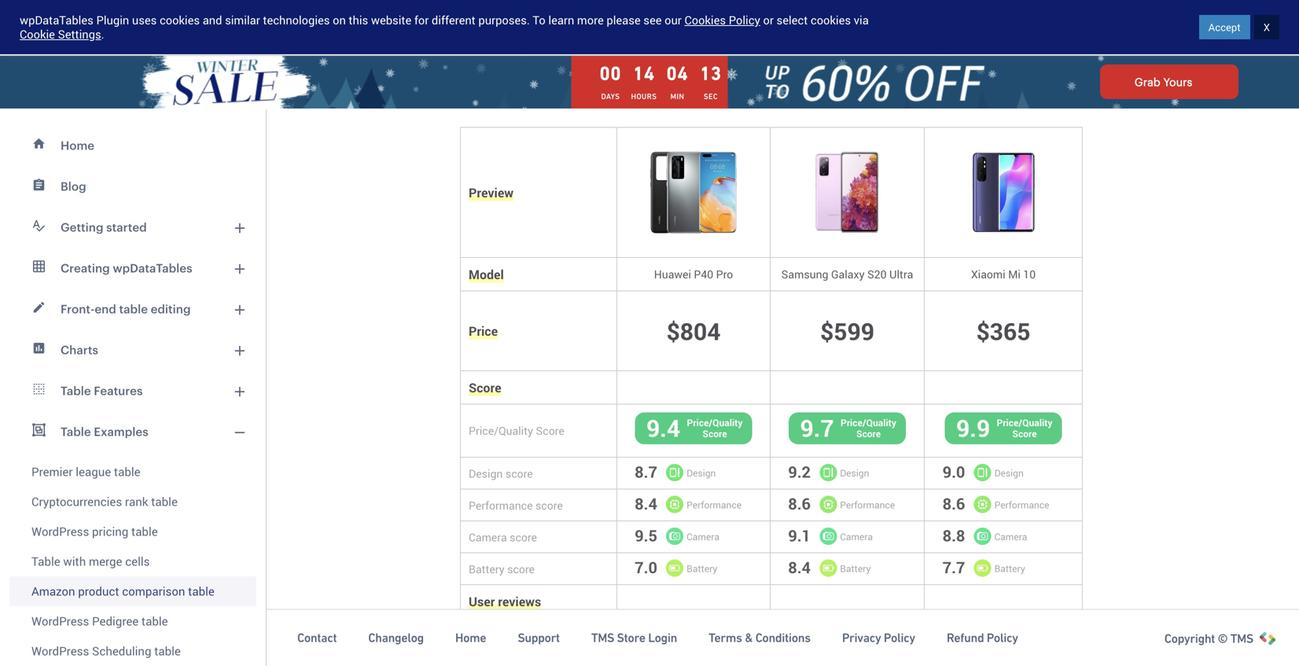 Task type: locate. For each thing, give the bounding box(es) containing it.
on
[[333, 12, 346, 28], [649, 85, 662, 98]]

score for 8.7
[[506, 466, 533, 481]]

0 horizontal spatial home
[[61, 138, 94, 152]]

2 wordpress from the top
[[31, 613, 89, 629]]

example for example 2
[[544, 22, 587, 37]]

9.7
[[800, 411, 834, 443]]

cookies left via at the right top of the page
[[811, 12, 851, 28]]

. right min
[[706, 85, 709, 98]]

0 horizontal spatial cookies
[[160, 12, 200, 28]]

sec
[[704, 92, 718, 101]]

cookie settings button
[[20, 26, 101, 42]]

design for 8.7
[[687, 467, 716, 479]]

example 1
[[459, 22, 511, 37]]

1 vertical spatial wordpress
[[31, 613, 89, 629]]

reviews right the 19 at the right
[[682, 648, 720, 663]]

battery for 7.0
[[687, 562, 717, 575]]

cryptocurrencies
[[31, 493, 122, 510]]

9.1 48 reviews
[[977, 621, 1030, 663]]

1 user from the top
[[469, 593, 495, 610]]

1 vertical spatial home link
[[455, 630, 486, 646]]

p40
[[694, 267, 713, 282]]

example for example 3
[[630, 22, 672, 37]]

terms & conditions
[[709, 631, 811, 645]]

huawei p40 pro
[[654, 267, 733, 282]]

0 vertical spatial home
[[61, 138, 94, 152]]

user down user reviews
[[469, 637, 491, 652]]

1 horizontal spatial 8.6
[[943, 493, 965, 514]]

4
[[760, 22, 766, 37]]

wordpress for wordpress pricing table
[[31, 523, 89, 539]]

user reviews
[[469, 593, 541, 610]]

xiaomi mi 10
[[971, 267, 1036, 282]]

table right a
[[448, 85, 475, 98]]

9.1 down 9.2
[[788, 525, 811, 546]]

battery score
[[469, 561, 535, 576]]

table up 'cryptocurrencies rank table' link
[[114, 464, 140, 480]]

9.1 right refund
[[986, 621, 1020, 653]]

0 horizontal spatial this
[[349, 12, 368, 28]]

get started
[[1182, 20, 1239, 35]]

policy up 48
[[987, 631, 1018, 645]]

example 1 link
[[443, 10, 527, 49]]

score
[[469, 379, 501, 396], [536, 423, 564, 438], [703, 428, 727, 440], [856, 428, 881, 440], [1012, 428, 1037, 440]]

cookies left and
[[160, 12, 200, 28]]

following
[[536, 85, 585, 98]]

2 14 from the left
[[700, 63, 722, 84]]

example 4 link
[[698, 10, 783, 49]]

1 vertical spatial table
[[61, 425, 91, 438]]

example left 3
[[630, 22, 672, 37]]

similar
[[225, 12, 260, 28]]

blog
[[61, 179, 86, 193]]

tutorial
[[608, 85, 646, 98]]

home down user reviews
[[455, 631, 486, 645]]

0 horizontal spatial 9.9
[[677, 621, 711, 653]]

1 horizontal spatial 14
[[700, 63, 722, 84]]

24
[[821, 648, 833, 663]]

front-end table editing link
[[9, 289, 256, 329]]

price/quality inside 9.7 price/quality score
[[841, 416, 896, 429]]

different
[[432, 12, 476, 28]]

tms left store at the left
[[591, 631, 614, 645]]

example for example 4
[[715, 22, 757, 37]]

battery up 7.8
[[840, 562, 871, 575]]

score inside 9.9 price/quality score
[[1012, 428, 1037, 440]]

cryptocurrencies rank table
[[31, 493, 178, 510]]

design down 9.7 price/quality score
[[840, 467, 869, 479]]

example left 1
[[459, 22, 502, 37]]

9.4 price/quality score
[[646, 411, 743, 443]]

price/quality for 9.9
[[997, 416, 1053, 429]]

reviews down privacy
[[836, 648, 874, 663]]

battery right the 7.7
[[994, 562, 1025, 575]]

home link down user reviews
[[455, 630, 486, 646]]

3 wordpress from the top
[[31, 643, 89, 659]]

1 vertical spatial 9.9
[[677, 621, 711, 653]]

example left the 2
[[544, 22, 587, 37]]

amazon
[[31, 583, 75, 599]]

changelog
[[368, 631, 424, 645]]

4 example from the left
[[715, 22, 757, 37]]

table
[[61, 384, 91, 398], [61, 425, 91, 438], [31, 553, 60, 569]]

14 up 'hours'
[[633, 63, 655, 84]]

policy
[[729, 12, 760, 28], [884, 631, 915, 645], [987, 631, 1018, 645]]

1 cookies from the left
[[160, 12, 200, 28]]

refund policy
[[947, 631, 1018, 645]]

score up performance score on the bottom of page
[[506, 466, 533, 481]]

policy for refund policy
[[987, 631, 1018, 645]]

reviews inside 9.1 48 reviews
[[992, 648, 1030, 663]]

on left min
[[649, 85, 662, 98]]

example 2 link
[[528, 10, 612, 49]]

tms
[[591, 631, 614, 645], [1230, 631, 1253, 646]]

hours
[[631, 92, 657, 101]]

3
[[675, 22, 681, 37]]

more
[[577, 12, 604, 28]]

1 example from the left
[[459, 22, 502, 37]]

1 vertical spatial on
[[649, 85, 662, 98]]

this link link
[[665, 85, 706, 98]]

1 vertical spatial 8.4
[[788, 557, 811, 578]]

wordpress up with
[[31, 523, 89, 539]]

policy left or
[[729, 12, 760, 28]]

8.4
[[635, 493, 657, 514], [788, 557, 811, 578]]

8.6 up 8.8
[[943, 493, 965, 514]]

table up premier league table
[[61, 425, 91, 438]]

on right technologies
[[333, 12, 346, 28]]

samsung
[[781, 267, 828, 282]]

. left uses
[[101, 26, 104, 42]]

0 horizontal spatial 8.6
[[788, 493, 811, 514]]

reviews right 48
[[992, 648, 1030, 663]]

product
[[78, 583, 119, 599]]

table features link
[[9, 370, 256, 411]]

1 horizontal spatial cookies
[[811, 12, 851, 28]]

table inside 'link'
[[31, 553, 60, 569]]

battery right "7.0" at bottom
[[687, 562, 717, 575]]

0 vertical spatial home link
[[9, 125, 256, 166]]

score up camera score
[[536, 498, 563, 513]]

wordpress
[[31, 523, 89, 539], [31, 613, 89, 629], [31, 643, 89, 659]]

0 vertical spatial 9.9
[[956, 411, 990, 443]]

1 horizontal spatial 9.1
[[986, 621, 1020, 653]]

tms right ©
[[1230, 631, 1253, 646]]

0 vertical spatial table
[[61, 384, 91, 398]]

design
[[469, 466, 503, 481], [687, 467, 716, 479], [840, 467, 869, 479], [994, 467, 1024, 479]]

policy right privacy
[[884, 631, 915, 645]]

1 vertical spatial user
[[469, 637, 491, 652]]

creating wpdatatables
[[61, 261, 192, 275]]

1 horizontal spatial 8.4
[[788, 557, 811, 578]]

score down user reviews
[[494, 637, 522, 652]]

table left with
[[31, 553, 60, 569]]

design down 9.4 price/quality score
[[687, 467, 716, 479]]

1 horizontal spatial home
[[455, 631, 486, 645]]

example for example 5
[[800, 22, 843, 37]]

table down charts on the left bottom
[[61, 384, 91, 398]]

$365
[[976, 315, 1030, 347]]

0 vertical spatial on
[[333, 12, 346, 28]]

reviews for 9.1
[[992, 648, 1030, 663]]

example left 4
[[715, 22, 757, 37]]

this down "04"
[[665, 85, 684, 98]]

table for table with merge cells
[[31, 553, 60, 569]]

wpdatatables up editing at the left of the page
[[113, 261, 192, 275]]

pro
[[716, 267, 733, 282]]

price/quality inside 9.4 price/quality score
[[687, 416, 743, 429]]

score inside 9.7 price/quality score
[[856, 428, 881, 440]]

contact
[[297, 631, 337, 645]]

this left the by
[[498, 85, 518, 98]]

&
[[745, 631, 753, 645]]

table for wordpress pricing table
[[131, 523, 158, 539]]

cookie
[[20, 26, 55, 42]]

1 horizontal spatial home link
[[455, 630, 486, 646]]

home up blog
[[61, 138, 94, 152]]

1 vertical spatial .
[[706, 85, 709, 98]]

0 vertical spatial 9.1
[[788, 525, 811, 546]]

amazon product comparison table link
[[9, 576, 256, 606]]

reviews
[[498, 593, 541, 610], [682, 648, 720, 663], [836, 648, 874, 663], [992, 648, 1030, 663]]

0 horizontal spatial 9.1
[[788, 525, 811, 546]]

design down 9.9 price/quality score
[[994, 467, 1024, 479]]

Search form search field
[[331, 17, 858, 38]]

score up user reviews
[[507, 561, 535, 576]]

reviews inside 9.9 19 reviews
[[682, 648, 720, 663]]

1 horizontal spatial 9.9
[[956, 411, 990, 443]]

example 4
[[715, 22, 766, 37]]

home link
[[9, 125, 256, 166], [455, 630, 486, 646]]

2 vertical spatial table
[[31, 553, 60, 569]]

1 14 from the left
[[633, 63, 655, 84]]

9.9 inside 9.9 19 reviews
[[677, 621, 711, 653]]

2 example from the left
[[544, 22, 587, 37]]

score inside 9.4 price/quality score
[[703, 428, 727, 440]]

price
[[469, 322, 498, 339]]

9.1 for 9.1
[[788, 525, 811, 546]]

0 horizontal spatial 14
[[633, 63, 655, 84]]

cookies
[[160, 12, 200, 28], [811, 12, 851, 28]]

8.6 down 9.2
[[788, 493, 811, 514]]

2 horizontal spatial policy
[[987, 631, 1018, 645]]

0 vertical spatial .
[[101, 26, 104, 42]]

user
[[469, 593, 495, 610], [469, 637, 491, 652]]

get
[[1182, 20, 1199, 35]]

1 horizontal spatial .
[[706, 85, 709, 98]]

1 8.6 from the left
[[788, 493, 811, 514]]

wpdatatables
[[20, 12, 93, 28], [113, 261, 192, 275]]

1 vertical spatial 9.1
[[986, 621, 1020, 653]]

example 3
[[630, 22, 681, 37]]

score
[[506, 466, 533, 481], [536, 498, 563, 513], [510, 529, 537, 544], [507, 561, 535, 576], [494, 637, 522, 652]]

0 vertical spatial 8.4
[[635, 493, 657, 514]]

14 up sec
[[700, 63, 722, 84]]

5 example from the left
[[800, 22, 843, 37]]

home link up blog
[[9, 125, 256, 166]]

1 horizontal spatial policy
[[884, 631, 915, 645]]

table
[[448, 85, 475, 98], [119, 302, 148, 316], [114, 464, 140, 480], [151, 493, 178, 510], [131, 523, 158, 539], [188, 583, 215, 599], [141, 613, 168, 629], [154, 643, 181, 659]]

9.9 up 9.0
[[956, 411, 990, 443]]

table down comparison
[[141, 613, 168, 629]]

reviews for 9.9
[[682, 648, 720, 663]]

or
[[763, 12, 774, 28]]

2 user from the top
[[469, 637, 491, 652]]

example 3 link
[[613, 10, 698, 49]]

9.9
[[956, 411, 990, 443], [677, 621, 711, 653]]

0 horizontal spatial .
[[101, 26, 104, 42]]

8.4 up conditions
[[788, 557, 811, 578]]

wordpress down amazon
[[31, 613, 89, 629]]

battery for 8.4
[[840, 562, 871, 575]]

policy inside "link"
[[884, 631, 915, 645]]

9.1 inside 9.1 48 reviews
[[986, 621, 1020, 653]]

user down battery score on the left
[[469, 593, 495, 610]]

14
[[633, 63, 655, 84], [700, 63, 722, 84]]

table for wordpress scheduling table
[[154, 643, 181, 659]]

table up cells
[[131, 523, 158, 539]]

ultra
[[889, 267, 913, 282]]

1 wordpress from the top
[[31, 523, 89, 539]]

9.9 left &
[[677, 621, 711, 653]]

8.4 up 9.5
[[635, 493, 657, 514]]

table down wordpress pedigree table link
[[154, 643, 181, 659]]

reviews inside 7.8 24 reviews
[[836, 648, 874, 663]]

wordpress down wordpress pedigree table
[[31, 643, 89, 659]]

0 vertical spatial user
[[469, 593, 495, 610]]

select
[[777, 12, 808, 28]]

0 horizontal spatial policy
[[729, 12, 760, 28]]

table right rank
[[151, 493, 178, 510]]

1 vertical spatial wpdatatables
[[113, 261, 192, 275]]

table features
[[61, 384, 143, 398]]

price/quality inside 9.9 price/quality score
[[997, 416, 1053, 429]]

preview
[[469, 184, 514, 201]]

table for premier league table
[[114, 464, 140, 480]]

$599
[[820, 315, 874, 347]]

0 horizontal spatial on
[[333, 12, 346, 28]]

accept
[[1209, 20, 1241, 34]]

scheduling
[[92, 643, 151, 659]]

days
[[601, 92, 620, 101]]

table right the end on the left of page
[[119, 302, 148, 316]]

price/quality score
[[469, 423, 564, 438]]

0 horizontal spatial 8.4
[[635, 493, 657, 514]]

0 vertical spatial wpdatatables
[[20, 12, 93, 28]]

2 vertical spatial wordpress
[[31, 643, 89, 659]]

0 vertical spatial wordpress
[[31, 523, 89, 539]]

this left website
[[349, 12, 368, 28]]

example left 5
[[800, 22, 843, 37]]

table inside "link"
[[61, 425, 91, 438]]

wpdatatables left plugin in the left of the page
[[20, 12, 93, 28]]

score down performance score on the bottom of page
[[510, 529, 537, 544]]

this
[[349, 12, 368, 28], [498, 85, 518, 98], [665, 85, 684, 98]]

wordpress pricing table
[[31, 523, 158, 539]]

score for 9.9
[[1012, 428, 1037, 440]]

$804
[[667, 315, 721, 347]]

reviews for 7.8
[[836, 648, 874, 663]]

0 horizontal spatial wpdatatables
[[20, 12, 93, 28]]

design for 9.0
[[994, 467, 1024, 479]]

example for example 1
[[459, 22, 502, 37]]

like
[[478, 85, 496, 98]]

9.1 for 9.1 48 reviews
[[986, 621, 1020, 653]]

reviews down battery score on the left
[[498, 593, 541, 610]]

3 example from the left
[[630, 22, 672, 37]]



Task type: vqa. For each thing, say whether or not it's contained in the screenshot.
'Reviews' within the 7.8 24 reviews
yes



Task type: describe. For each thing, give the bounding box(es) containing it.
table for table features
[[61, 384, 91, 398]]

wpdatatables inside wpdatatables plugin uses cookies and similar technologies on this website for different purposes. to learn more please see our cookies policy or select cookies via cookie settings .
[[20, 12, 93, 28]]

9.9 for 9.9 price/quality score
[[956, 411, 990, 443]]

x button
[[1254, 15, 1279, 39]]

changelog link
[[368, 630, 424, 646]]

getting started
[[61, 220, 147, 234]]

end
[[95, 302, 116, 316]]

getting started link
[[9, 207, 256, 248]]

uses
[[132, 12, 157, 28]]

8.4 for performance
[[635, 493, 657, 514]]

10
[[1023, 267, 1036, 282]]

x
[[1264, 20, 1270, 34]]

privacy policy
[[842, 631, 915, 645]]

features
[[94, 384, 143, 398]]

wordpress for wordpress pedigree table
[[31, 613, 89, 629]]

charts link
[[9, 329, 256, 370]]

on inside wpdatatables plugin uses cookies and similar technologies on this website for different purposes. to learn more please see our cookies policy or select cookies via cookie settings .
[[333, 12, 346, 28]]

user for user reviews
[[469, 593, 495, 610]]

mi
[[1008, 267, 1021, 282]]

2 horizontal spatial this
[[665, 85, 684, 98]]

wordpress pricing table link
[[9, 517, 256, 547]]

learn
[[548, 12, 574, 28]]

1 horizontal spatial tms
[[1230, 631, 1253, 646]]

wpdatatables - tables and charts manager wordpress plugin image
[[16, 13, 166, 42]]

8.4 for battery
[[788, 557, 811, 578]]

7.8
[[830, 621, 864, 653]]

xiaomi
[[971, 267, 1005, 282]]

this inside wpdatatables plugin uses cookies and similar technologies on this website for different purposes. to learn more please see our cookies policy or select cookies via cookie settings .
[[349, 12, 368, 28]]

refund policy link
[[947, 630, 1018, 646]]

pedigree
[[92, 613, 139, 629]]

camera score
[[469, 529, 537, 544]]

1 horizontal spatial wpdatatables
[[113, 261, 192, 275]]

camera for 9.5
[[687, 530, 719, 543]]

with
[[63, 553, 86, 569]]

battery down camera score
[[469, 561, 505, 576]]

create
[[403, 85, 437, 98]]

. inside wpdatatables plugin uses cookies and similar technologies on this website for different purposes. to learn more please see our cookies policy or select cookies via cookie settings .
[[101, 26, 104, 42]]

via
[[854, 12, 869, 28]]

creating
[[61, 261, 110, 275]]

0 horizontal spatial home link
[[9, 125, 256, 166]]

design for 9.2
[[840, 467, 869, 479]]

7.7
[[943, 557, 965, 578]]

table for table examples
[[61, 425, 91, 438]]

grab yours
[[1135, 75, 1192, 88]]

score for 9.7
[[856, 428, 881, 440]]

wordpress pedigree table link
[[9, 606, 256, 636]]

by
[[520, 85, 533, 98]]

price/quality for 9.4
[[687, 416, 743, 429]]

9.9 for 9.9 19 reviews
[[677, 621, 711, 653]]

wordpress scheduling table link
[[9, 636, 256, 666]]

camera for 8.8
[[994, 530, 1027, 543]]

tms store login link
[[591, 630, 677, 646]]

table with merge cells link
[[9, 547, 256, 576]]

policy for privacy policy
[[884, 631, 915, 645]]

table for cryptocurrencies rank table
[[151, 493, 178, 510]]

wordpress for wordpress scheduling table
[[31, 643, 89, 659]]

creating wpdatatables link
[[9, 248, 256, 289]]

04
[[666, 63, 688, 84]]

19
[[667, 648, 680, 663]]

48
[[977, 648, 989, 663]]

privacy
[[842, 631, 881, 645]]

yours
[[1163, 75, 1192, 88]]

comparison
[[122, 583, 185, 599]]

8.7
[[635, 461, 657, 483]]

to
[[533, 12, 546, 28]]

you
[[359, 85, 378, 98]]

link
[[687, 85, 706, 98]]

editing
[[151, 302, 191, 316]]

score for 9.4
[[703, 428, 727, 440]]

terms & conditions link
[[709, 630, 811, 646]]

table for front-end table editing
[[119, 302, 148, 316]]

2
[[590, 22, 596, 37]]

cryptocurrencies rank table link
[[9, 487, 256, 517]]

rank
[[125, 493, 148, 510]]

0 horizontal spatial tms
[[591, 631, 614, 645]]

terms
[[709, 631, 742, 645]]

battery for 7.7
[[994, 562, 1025, 575]]

conditions
[[755, 631, 811, 645]]

see
[[643, 12, 662, 28]]

grab yours link
[[1100, 64, 1238, 99]]

camera for 9.1
[[840, 530, 873, 543]]

9.9 19 reviews
[[667, 621, 720, 663]]

2 8.6 from the left
[[943, 493, 965, 514]]

score for 7.0
[[507, 561, 535, 576]]

wpdatatables plugin uses cookies and similar technologies on this website for different purposes. to learn more please see our cookies policy or select cookies via cookie settings .
[[20, 12, 869, 42]]

5
[[845, 22, 852, 37]]

price/quality for 9.7
[[841, 416, 896, 429]]

a
[[439, 85, 445, 98]]

website
[[371, 12, 411, 28]]

8.8
[[943, 525, 965, 546]]

our
[[665, 12, 682, 28]]

design score
[[469, 466, 533, 481]]

score for 8.4
[[536, 498, 563, 513]]

1 horizontal spatial on
[[649, 85, 662, 98]]

score for 9.5
[[510, 529, 537, 544]]

and
[[203, 12, 222, 28]]

9.0
[[943, 461, 965, 483]]

1 vertical spatial home
[[455, 631, 486, 645]]

cells
[[125, 553, 150, 569]]

1 horizontal spatial this
[[498, 85, 518, 98]]

table for wordpress pedigree table
[[141, 613, 168, 629]]

9.5
[[635, 525, 657, 546]]

s20
[[867, 267, 887, 282]]

performance score
[[469, 498, 563, 513]]

example 5
[[800, 22, 852, 37]]

table right comparison
[[188, 583, 215, 599]]

support link
[[518, 630, 560, 646]]

design up performance score on the bottom of page
[[469, 466, 503, 481]]

policy inside wpdatatables plugin uses cookies and similar technologies on this website for different purposes. to learn more please see our cookies policy or select cookies via cookie settings .
[[729, 12, 760, 28]]

9.4
[[646, 411, 680, 443]]

user score
[[469, 637, 522, 652]]

tms store login
[[591, 631, 677, 645]]

copyright
[[1164, 631, 1215, 646]]

©
[[1218, 631, 1228, 646]]

premier league table link
[[9, 452, 256, 487]]

technologies
[[263, 12, 330, 28]]

premier
[[31, 464, 73, 480]]

2 cookies from the left
[[811, 12, 851, 28]]

login
[[648, 631, 677, 645]]

user for user score
[[469, 637, 491, 652]]

store
[[617, 631, 645, 645]]



